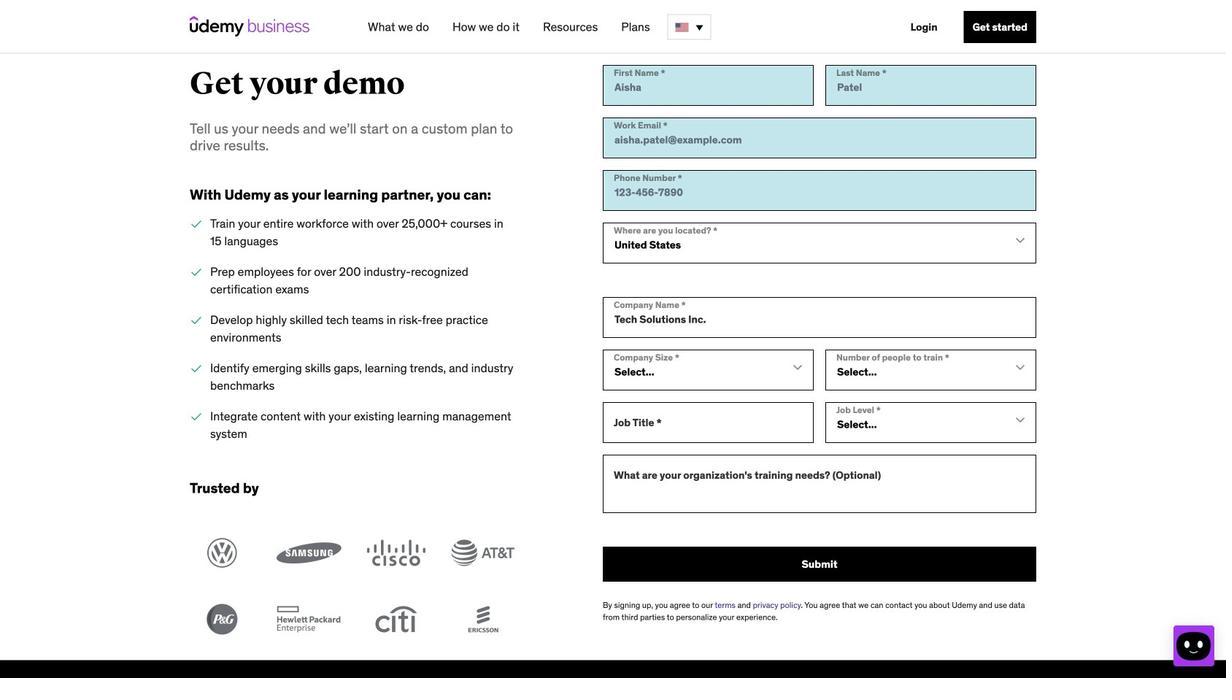 Task type: vqa. For each thing, say whether or not it's contained in the screenshot.
Hewlett Packard Enterprise logo
yes



Task type: locate. For each thing, give the bounding box(es) containing it.
Company Name * text field
[[603, 297, 1037, 338]]

Phone Number * telephone field
[[603, 170, 1037, 211]]

citi logo image
[[364, 604, 429, 635]]

p&g logo image
[[190, 604, 255, 635]]

udemy business image
[[190, 16, 310, 37]]

at&t logo image
[[451, 538, 516, 569]]



Task type: describe. For each thing, give the bounding box(es) containing it.
hewlett packard enterprise logo image
[[277, 604, 342, 635]]

cisco logo image
[[364, 538, 429, 569]]

First Name * text field
[[603, 65, 814, 106]]

Last Name * text field
[[826, 65, 1037, 106]]

ericsson logo image
[[451, 604, 516, 635]]

Work Email * email field
[[603, 118, 1037, 158]]

samsung logo image
[[277, 538, 342, 569]]

volkswagen logo image
[[190, 538, 255, 569]]

What are your organization's training needs? text field
[[603, 455, 1037, 513]]

Job Title* text field
[[603, 402, 814, 443]]

footer element
[[190, 661, 1037, 678]]

menu navigation
[[356, 0, 1037, 54]]



